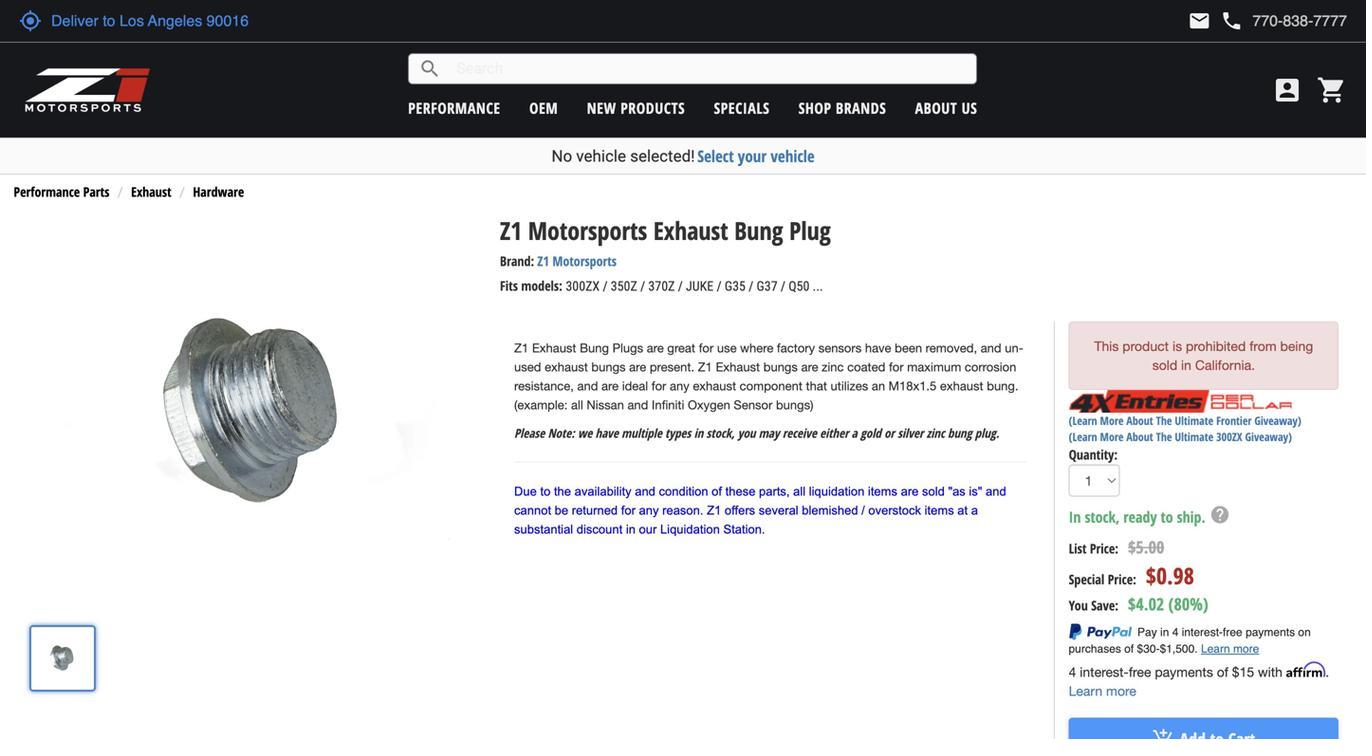 Task type: vqa. For each thing, say whether or not it's contained in the screenshot.


Task type: describe. For each thing, give the bounding box(es) containing it.
1 bungs from the left
[[592, 360, 626, 374]]

g35
[[725, 278, 746, 294]]

about up (learn more about the ultimate 300zx giveaway) link
[[1127, 413, 1153, 428]]

price: for $5.00
[[1090, 540, 1119, 558]]

mail phone
[[1188, 9, 1243, 32]]

z1 up models:
[[537, 252, 549, 270]]

(example:
[[514, 398, 568, 412]]

plug.
[[975, 425, 999, 442]]

phone link
[[1221, 9, 1347, 32]]

giveaway) right frontier
[[1255, 413, 1302, 428]]

$0.98
[[1146, 560, 1194, 591]]

and up our
[[635, 484, 656, 499]]

shop brands link
[[799, 98, 886, 118]]

300zx inside z1 motorsports exhaust bung plug brand: z1 motorsports fits models: 300zx / 350z / 370z / juke / g35 / g37 / q50 ...
[[566, 278, 600, 294]]

sensors
[[819, 341, 862, 355]]

plug
[[789, 213, 831, 247]]

...
[[813, 278, 823, 294]]

m18x1.5
[[889, 379, 937, 393]]

that
[[806, 379, 827, 393]]

reason.
[[662, 503, 704, 518]]

oem
[[529, 98, 558, 118]]

are up that
[[801, 360, 818, 374]]

for inside due to the availability and condition of these parts, all liquidation items are sold "as is" and cannot be returned for any reason. z1 offers several blemished / overstock items at a substantial discount in our liquidation station.
[[621, 503, 636, 518]]

ready
[[1124, 507, 1157, 527]]

vehicle inside "no vehicle selected! select your vehicle"
[[576, 147, 626, 166]]

utilizes
[[831, 379, 868, 393]]

are up "present."
[[647, 341, 664, 355]]

availability
[[575, 484, 632, 499]]

parts
[[83, 182, 110, 200]]

special
[[1069, 570, 1105, 588]]

1 more from the top
[[1100, 413, 1124, 428]]

exhaust inside z1 motorsports exhaust bung plug brand: z1 motorsports fits models: 300zx / 350z / 370z / juke / g35 / g37 / q50 ...
[[653, 213, 728, 247]]

specials
[[714, 98, 770, 118]]

great
[[667, 341, 695, 355]]

exhaust down use
[[716, 360, 760, 374]]

in stock, ready to ship. help
[[1069, 504, 1231, 527]]

z1 right "present."
[[698, 360, 712, 374]]

to inside in stock, ready to ship. help
[[1161, 507, 1173, 527]]

resistance,
[[514, 379, 574, 393]]

shop
[[799, 98, 832, 118]]

cannot
[[514, 503, 551, 518]]

2 (learn from the top
[[1069, 429, 1097, 444]]

and right is"
[[986, 484, 1006, 499]]

exhaust right parts
[[131, 182, 171, 200]]

discount
[[577, 523, 623, 537]]

have inside z1 exhaust bung plugs are great for use where factory sensors have been removed, and un- used exhaust bungs are present. z1 exhaust bungs are zinc coated for maximum corrosion resistance, and are ideal for any exhaust component that utilizes an m18x1.5 exhaust bung. (example: all nissan and infiniti oxygen sensor bungs)
[[865, 341, 891, 355]]

1 ultimate from the top
[[1175, 413, 1214, 428]]

been
[[895, 341, 922, 355]]

of inside due to the availability and condition of these parts, all liquidation items are sold "as is" and cannot be returned for any reason. z1 offers several blemished / overstock items at a substantial discount in our liquidation station.
[[712, 484, 722, 499]]

models:
[[521, 276, 563, 294]]

returned
[[572, 503, 618, 518]]

300zx inside "(learn more about the ultimate frontier giveaway) (learn more about the ultimate 300zx giveaway)"
[[1216, 429, 1243, 444]]

mail
[[1188, 9, 1211, 32]]

fits
[[500, 276, 518, 294]]

370z
[[648, 278, 675, 294]]

about left us
[[915, 98, 958, 118]]

parts,
[[759, 484, 790, 499]]

z1 motorsports logo image
[[24, 66, 151, 114]]

more
[[1106, 683, 1137, 699]]

interest-
[[1080, 664, 1129, 680]]

in
[[1069, 507, 1081, 527]]

california.
[[1195, 357, 1255, 373]]

please note: we have multiple types in stock, you may receive either a gold or silver zinc bung plug.
[[514, 425, 999, 442]]

$15
[[1232, 664, 1255, 680]]

select your vehicle link
[[697, 145, 815, 167]]

silver
[[898, 425, 924, 442]]

0 horizontal spatial a
[[852, 425, 858, 442]]

2 the from the top
[[1156, 429, 1172, 444]]

multiple
[[622, 425, 662, 442]]

z1 up brand:
[[500, 213, 522, 247]]

frontier
[[1216, 413, 1252, 428]]

zinc inside z1 exhaust bung plugs are great for use where factory sensors have been removed, and un- used exhaust bungs are present. z1 exhaust bungs are zinc coated for maximum corrosion resistance, and are ideal for any exhaust component that utilizes an m18x1.5 exhaust bung. (example: all nissan and infiniti oxygen sensor bungs)
[[822, 360, 844, 374]]

please
[[514, 425, 545, 442]]

2 ultimate from the top
[[1175, 429, 1214, 444]]

removed,
[[926, 341, 977, 355]]

un-
[[1005, 341, 1024, 355]]

help
[[1210, 504, 1231, 525]]

juke
[[686, 278, 714, 294]]

our
[[639, 523, 657, 537]]

account_box link
[[1268, 75, 1307, 105]]

brands
[[836, 98, 886, 118]]

my_location
[[19, 9, 42, 32]]

component
[[740, 379, 803, 393]]

for left use
[[699, 341, 714, 355]]

/ right 350z on the left of the page
[[640, 278, 645, 294]]

to inside due to the availability and condition of these parts, all liquidation items are sold "as is" and cannot be returned for any reason. z1 offers several blemished / overstock items at a substantial discount in our liquidation station.
[[540, 484, 551, 499]]

account_box
[[1272, 75, 1303, 105]]

gold
[[861, 425, 881, 442]]

0 horizontal spatial stock,
[[706, 425, 735, 442]]

Search search field
[[441, 54, 977, 83]]

oxygen
[[688, 398, 730, 412]]

several
[[759, 503, 799, 518]]

/ right "g37"
[[781, 278, 786, 294]]

z1 exhaust bung plugs are great for use where factory sensors have been removed, and un- used exhaust bungs are present. z1 exhaust bungs are zinc coated for maximum corrosion resistance, and are ideal for any exhaust component that utilizes an m18x1.5 exhaust bung. (example: all nissan and infiniti oxygen sensor bungs)
[[514, 341, 1024, 412]]

list price: $5.00
[[1069, 536, 1164, 559]]

in inside due to the availability and condition of these parts, all liquidation items are sold "as is" and cannot be returned for any reason. z1 offers several blemished / overstock items at a substantial discount in our liquidation station.
[[626, 523, 636, 537]]

about us link
[[915, 98, 978, 118]]

1 horizontal spatial vehicle
[[771, 145, 815, 167]]

in inside this product is prohibited from being sold in california.
[[1181, 357, 1192, 373]]

product
[[1123, 338, 1169, 354]]

you
[[1069, 597, 1088, 615]]

quantity:
[[1069, 446, 1118, 464]]

phone
[[1221, 9, 1243, 32]]

are up nissan
[[602, 379, 619, 393]]

affirm
[[1286, 662, 1326, 678]]

price: for $0.98
[[1108, 570, 1137, 588]]

sold inside this product is prohibited from being sold in california.
[[1153, 357, 1178, 373]]

4 interest-free payments of $15 with affirm . learn more
[[1069, 662, 1329, 699]]

note:
[[548, 425, 575, 442]]

bung
[[948, 425, 972, 442]]

a inside due to the availability and condition of these parts, all liquidation items are sold "as is" and cannot be returned for any reason. z1 offers several blemished / overstock items at a substantial discount in our liquidation station.
[[971, 503, 978, 518]]

liquidation
[[660, 523, 720, 537]]

hardware
[[193, 182, 244, 200]]

these
[[725, 484, 756, 499]]

learn
[[1069, 683, 1103, 699]]

and up corrosion
[[981, 341, 1002, 355]]



Task type: locate. For each thing, give the bounding box(es) containing it.
the up (learn more about the ultimate 300zx giveaway) link
[[1156, 413, 1172, 428]]

1 horizontal spatial to
[[1161, 507, 1173, 527]]

0 vertical spatial zinc
[[822, 360, 844, 374]]

at
[[958, 503, 968, 518]]

sold inside due to the availability and condition of these parts, all liquidation items are sold "as is" and cannot be returned for any reason. z1 offers several blemished / overstock items at a substantial discount in our liquidation station.
[[922, 484, 945, 499]]

ultimate up (learn more about the ultimate 300zx giveaway) link
[[1175, 413, 1214, 428]]

z1 up used
[[514, 341, 529, 355]]

bung left plug
[[735, 213, 783, 247]]

shopping_cart link
[[1312, 75, 1347, 105]]

1 horizontal spatial all
[[793, 484, 806, 499]]

0 vertical spatial all
[[571, 398, 583, 412]]

this
[[1094, 338, 1119, 354]]

are up overstock
[[901, 484, 919, 499]]

0 horizontal spatial exhaust
[[545, 360, 588, 374]]

ship.
[[1177, 507, 1206, 527]]

300zx down frontier
[[1216, 429, 1243, 444]]

and down ideal
[[628, 398, 648, 412]]

1 vertical spatial of
[[1217, 664, 1229, 680]]

sold left "as
[[922, 484, 945, 499]]

"as
[[948, 484, 966, 499]]

0 horizontal spatial in
[[626, 523, 636, 537]]

$5.00
[[1128, 536, 1164, 559]]

any down "present."
[[670, 379, 690, 393]]

shopping_cart
[[1317, 75, 1347, 105]]

a
[[852, 425, 858, 442], [971, 503, 978, 518]]

prohibited
[[1186, 338, 1246, 354]]

0 horizontal spatial zinc
[[822, 360, 844, 374]]

for down been on the top
[[889, 360, 904, 374]]

exhaust up juke
[[653, 213, 728, 247]]

products
[[621, 98, 685, 118]]

1 vertical spatial all
[[793, 484, 806, 499]]

0 horizontal spatial have
[[595, 425, 619, 442]]

1 horizontal spatial items
[[925, 503, 954, 518]]

0 vertical spatial 300zx
[[566, 278, 600, 294]]

vehicle
[[771, 145, 815, 167], [576, 147, 626, 166]]

vehicle right your
[[771, 145, 815, 167]]

in down is
[[1181, 357, 1192, 373]]

to left ship.
[[1161, 507, 1173, 527]]

g37
[[757, 278, 778, 294]]

save:
[[1091, 597, 1119, 615]]

we
[[578, 425, 592, 442]]

from
[[1250, 338, 1277, 354]]

the
[[554, 484, 571, 499]]

/ left "g37"
[[749, 278, 754, 294]]

bungs)
[[776, 398, 814, 412]]

items
[[868, 484, 898, 499], [925, 503, 954, 518]]

exhaust link
[[131, 182, 171, 200]]

an
[[872, 379, 885, 393]]

0 vertical spatial motorsports
[[528, 213, 647, 247]]

this product is prohibited from being sold in california.
[[1094, 338, 1313, 373]]

stock, right "in"
[[1085, 507, 1120, 527]]

in
[[1181, 357, 1192, 373], [694, 425, 703, 442], [626, 523, 636, 537]]

/ left "g35"
[[717, 278, 722, 294]]

bung left plugs
[[580, 341, 609, 355]]

350z
[[611, 278, 637, 294]]

1 horizontal spatial a
[[971, 503, 978, 518]]

you
[[738, 425, 756, 442]]

ideal
[[622, 379, 648, 393]]

ultimate down (learn more about the ultimate frontier giveaway) link
[[1175, 429, 1214, 444]]

bung inside z1 motorsports exhaust bung plug brand: z1 motorsports fits models: 300zx / 350z / 370z / juke / g35 / g37 / q50 ...
[[735, 213, 783, 247]]

zinc down sensors
[[822, 360, 844, 374]]

price: inside list price: $5.00
[[1090, 540, 1119, 558]]

any
[[670, 379, 690, 393], [639, 503, 659, 518]]

1 (learn from the top
[[1069, 413, 1097, 428]]

/ left overstock
[[862, 503, 865, 518]]

no
[[552, 147, 572, 166]]

1 the from the top
[[1156, 413, 1172, 428]]

1 horizontal spatial of
[[1217, 664, 1229, 680]]

1 horizontal spatial bungs
[[764, 360, 798, 374]]

a right at
[[971, 503, 978, 518]]

overstock
[[869, 503, 921, 518]]

all right parts,
[[793, 484, 806, 499]]

more
[[1100, 413, 1124, 428], [1100, 429, 1124, 444]]

1 horizontal spatial sold
[[1153, 357, 1178, 373]]

us
[[962, 98, 978, 118]]

1 vertical spatial items
[[925, 503, 954, 518]]

learn more link
[[1069, 683, 1137, 699]]

any inside z1 exhaust bung plugs are great for use where factory sensors have been removed, and un- used exhaust bungs are present. z1 exhaust bungs are zinc coated for maximum corrosion resistance, and are ideal for any exhaust component that utilizes an m18x1.5 exhaust bung. (example: all nissan and infiniti oxygen sensor bungs)
[[670, 379, 690, 393]]

1 vertical spatial a
[[971, 503, 978, 518]]

0 vertical spatial to
[[540, 484, 551, 499]]

specials link
[[714, 98, 770, 118]]

or
[[884, 425, 895, 442]]

q50
[[789, 278, 810, 294]]

0 horizontal spatial of
[[712, 484, 722, 499]]

all inside due to the availability and condition of these parts, all liquidation items are sold "as is" and cannot be returned for any reason. z1 offers several blemished / overstock items at a substantial discount in our liquidation station.
[[793, 484, 806, 499]]

0 horizontal spatial vehicle
[[576, 147, 626, 166]]

price: right list
[[1090, 540, 1119, 558]]

1 vertical spatial motorsports
[[553, 252, 617, 270]]

mail link
[[1188, 9, 1211, 32]]

to left the
[[540, 484, 551, 499]]

0 horizontal spatial items
[[868, 484, 898, 499]]

z1 left offers
[[707, 503, 721, 518]]

present.
[[650, 360, 695, 374]]

300zx down z1 motorsports link
[[566, 278, 600, 294]]

shop brands
[[799, 98, 886, 118]]

receive
[[783, 425, 817, 442]]

any up our
[[639, 503, 659, 518]]

2 bungs from the left
[[764, 360, 798, 374]]

bung.
[[987, 379, 1019, 393]]

zinc
[[822, 360, 844, 374], [927, 425, 945, 442]]

2 horizontal spatial in
[[1181, 357, 1192, 373]]

price:
[[1090, 540, 1119, 558], [1108, 570, 1137, 588]]

.
[[1326, 664, 1329, 680]]

and up nissan
[[577, 379, 598, 393]]

in right types
[[694, 425, 703, 442]]

performance
[[14, 182, 80, 200]]

maximum
[[907, 360, 961, 374]]

the down (learn more about the ultimate frontier giveaway) link
[[1156, 429, 1172, 444]]

0 horizontal spatial any
[[639, 503, 659, 518]]

1 horizontal spatial bung
[[735, 213, 783, 247]]

0 vertical spatial any
[[670, 379, 690, 393]]

bung inside z1 exhaust bung plugs are great for use where factory sensors have been removed, and un- used exhaust bungs are present. z1 exhaust bungs are zinc coated for maximum corrosion resistance, and are ideal for any exhaust component that utilizes an m18x1.5 exhaust bung. (example: all nissan and infiniti oxygen sensor bungs)
[[580, 341, 609, 355]]

performance parts link
[[14, 182, 110, 200]]

items left at
[[925, 503, 954, 518]]

price: up save:
[[1108, 570, 1137, 588]]

1 horizontal spatial any
[[670, 379, 690, 393]]

either
[[820, 425, 849, 442]]

/ inside due to the availability and condition of these parts, all liquidation items are sold "as is" and cannot be returned for any reason. z1 offers several blemished / overstock items at a substantial discount in our liquidation station.
[[862, 503, 865, 518]]

z1 motorsports exhaust bung plug brand: z1 motorsports fits models: 300zx / 350z / 370z / juke / g35 / g37 / q50 ...
[[500, 213, 831, 294]]

0 vertical spatial sold
[[1153, 357, 1178, 373]]

exhaust up the resistance,
[[545, 360, 588, 374]]

0 vertical spatial items
[[868, 484, 898, 499]]

stock,
[[706, 425, 735, 442], [1085, 507, 1120, 527]]

1 vertical spatial bung
[[580, 341, 609, 355]]

factory
[[777, 341, 815, 355]]

special price: $0.98 you save: $4.02 (80%)
[[1069, 560, 1209, 616]]

0 vertical spatial price:
[[1090, 540, 1119, 558]]

z1 motorsports link
[[537, 252, 617, 270]]

1 horizontal spatial in
[[694, 425, 703, 442]]

items up overstock
[[868, 484, 898, 499]]

0 vertical spatial stock,
[[706, 425, 735, 442]]

of left these
[[712, 484, 722, 499]]

for down availability
[[621, 503, 636, 518]]

1 vertical spatial have
[[595, 425, 619, 442]]

0 horizontal spatial bung
[[580, 341, 609, 355]]

motorsports up z1 motorsports link
[[528, 213, 647, 247]]

2 vertical spatial in
[[626, 523, 636, 537]]

about down (learn more about the ultimate frontier giveaway) link
[[1127, 429, 1153, 444]]

bungs down plugs
[[592, 360, 626, 374]]

of left $15 on the bottom right
[[1217, 664, 1229, 680]]

new
[[587, 98, 616, 118]]

have right we
[[595, 425, 619, 442]]

condition
[[659, 484, 708, 499]]

performance parts
[[14, 182, 110, 200]]

$4.02
[[1128, 593, 1164, 616]]

with
[[1258, 664, 1283, 680]]

0 vertical spatial have
[[865, 341, 891, 355]]

corrosion
[[965, 360, 1017, 374]]

due to the availability and condition of these parts, all liquidation items are sold "as is" and cannot be returned for any reason. z1 offers several blemished / overstock items at a substantial discount in our liquidation station.
[[514, 484, 1006, 537]]

0 vertical spatial in
[[1181, 357, 1192, 373]]

/ left 350z on the left of the page
[[603, 278, 608, 294]]

2 horizontal spatial exhaust
[[940, 379, 984, 393]]

are inside due to the availability and condition of these parts, all liquidation items are sold "as is" and cannot be returned for any reason. z1 offers several blemished / overstock items at a substantial discount in our liquidation station.
[[901, 484, 919, 499]]

1 vertical spatial to
[[1161, 507, 1173, 527]]

for up "infiniti"
[[652, 379, 666, 393]]

stock, left you
[[706, 425, 735, 442]]

station.
[[723, 523, 765, 537]]

z1 inside due to the availability and condition of these parts, all liquidation items are sold "as is" and cannot be returned for any reason. z1 offers several blemished / overstock items at a substantial discount in our liquidation station.
[[707, 503, 721, 518]]

all left nissan
[[571, 398, 583, 412]]

0 vertical spatial a
[[852, 425, 858, 442]]

(learn
[[1069, 413, 1097, 428], [1069, 429, 1097, 444]]

exhaust up oxygen
[[693, 379, 736, 393]]

1 vertical spatial 300zx
[[1216, 429, 1243, 444]]

0 horizontal spatial sold
[[922, 484, 945, 499]]

0 horizontal spatial 300zx
[[566, 278, 600, 294]]

liquidation
[[809, 484, 865, 499]]

(learn more about the ultimate 300zx giveaway) link
[[1069, 429, 1292, 444]]

giveaway) down frontier
[[1245, 429, 1292, 444]]

for
[[699, 341, 714, 355], [889, 360, 904, 374], [652, 379, 666, 393], [621, 503, 636, 518]]

have up coated in the right of the page
[[865, 341, 891, 355]]

any inside due to the availability and condition of these parts, all liquidation items are sold "as is" and cannot be returned for any reason. z1 offers several blemished / overstock items at a substantial discount in our liquidation station.
[[639, 503, 659, 518]]

in left our
[[626, 523, 636, 537]]

exhaust down the maximum
[[940, 379, 984, 393]]

are up ideal
[[629, 360, 646, 374]]

sold down is
[[1153, 357, 1178, 373]]

sensor
[[734, 398, 773, 412]]

1 horizontal spatial zinc
[[927, 425, 945, 442]]

0 horizontal spatial all
[[571, 398, 583, 412]]

all inside z1 exhaust bung plugs are great for use where factory sensors have been removed, and un- used exhaust bungs are present. z1 exhaust bungs are zinc coated for maximum corrosion resistance, and are ideal for any exhaust component that utilizes an m18x1.5 exhaust bung. (example: all nissan and infiniti oxygen sensor bungs)
[[571, 398, 583, 412]]

1 vertical spatial stock,
[[1085, 507, 1120, 527]]

about
[[915, 98, 958, 118], [1127, 413, 1153, 428], [1127, 429, 1153, 444]]

1 horizontal spatial 300zx
[[1216, 429, 1243, 444]]

1 horizontal spatial have
[[865, 341, 891, 355]]

motorsports up 350z on the left of the page
[[553, 252, 617, 270]]

ultimate
[[1175, 413, 1214, 428], [1175, 429, 1214, 444]]

1 horizontal spatial exhaust
[[693, 379, 736, 393]]

/ right 370z at the top
[[678, 278, 683, 294]]

vehicle right "no"
[[576, 147, 626, 166]]

your
[[738, 145, 767, 167]]

free
[[1129, 664, 1151, 680]]

1 vertical spatial any
[[639, 503, 659, 518]]

2 more from the top
[[1100, 429, 1124, 444]]

all
[[571, 398, 583, 412], [793, 484, 806, 499]]

0 horizontal spatial to
[[540, 484, 551, 499]]

to
[[540, 484, 551, 499], [1161, 507, 1173, 527]]

stock, inside in stock, ready to ship. help
[[1085, 507, 1120, 527]]

1 vertical spatial price:
[[1108, 570, 1137, 588]]

is
[[1173, 338, 1182, 354]]

a left gold
[[852, 425, 858, 442]]

infiniti
[[652, 398, 684, 412]]

performance
[[408, 98, 501, 118]]

1 vertical spatial sold
[[922, 484, 945, 499]]

1 vertical spatial zinc
[[927, 425, 945, 442]]

1 horizontal spatial stock,
[[1085, 507, 1120, 527]]

zinc left bung
[[927, 425, 945, 442]]

0 vertical spatial bung
[[735, 213, 783, 247]]

0 vertical spatial of
[[712, 484, 722, 499]]

have
[[865, 341, 891, 355], [595, 425, 619, 442]]

exhaust up used
[[532, 341, 576, 355]]

price: inside the special price: $0.98 you save: $4.02 (80%)
[[1108, 570, 1137, 588]]

are
[[647, 341, 664, 355], [629, 360, 646, 374], [801, 360, 818, 374], [602, 379, 619, 393], [901, 484, 919, 499]]

bungs up the component
[[764, 360, 798, 374]]

4
[[1069, 664, 1076, 680]]

z1
[[500, 213, 522, 247], [537, 252, 549, 270], [514, 341, 529, 355], [698, 360, 712, 374], [707, 503, 721, 518]]

1 vertical spatial in
[[694, 425, 703, 442]]

0 horizontal spatial bungs
[[592, 360, 626, 374]]

new products
[[587, 98, 685, 118]]

of inside 4 interest-free payments of $15 with affirm . learn more
[[1217, 664, 1229, 680]]



